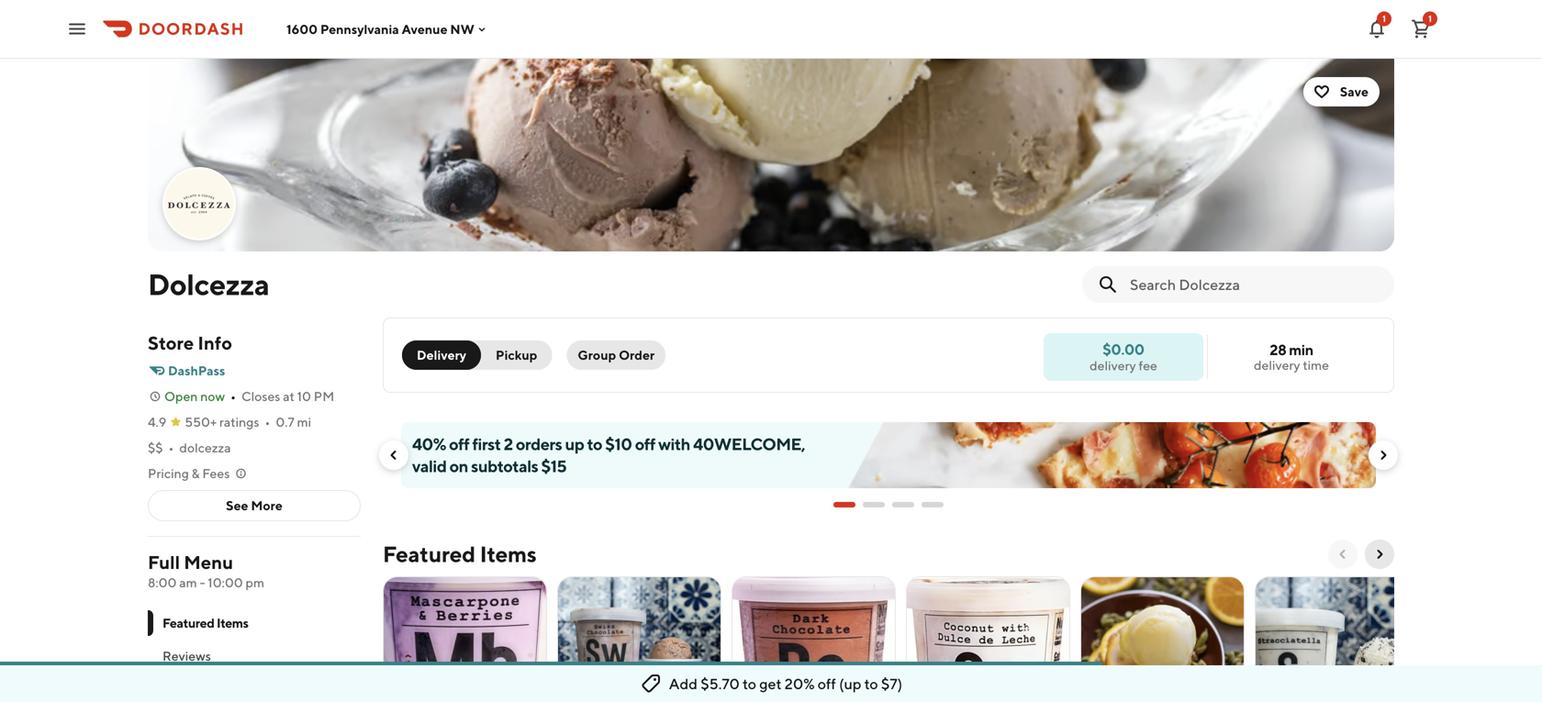 Task type: vqa. For each thing, say whether or not it's contained in the screenshot.
Offers within Item Offers Limit one discount per order
no



Task type: describe. For each thing, give the bounding box(es) containing it.
pricing & fees
[[148, 466, 230, 481]]

stracciatella pint image
[[1256, 576, 1418, 702]]

see more
[[226, 498, 283, 513]]

$0.00 delivery fee
[[1090, 341, 1157, 373]]

valid
[[412, 456, 447, 476]]

pricing
[[148, 466, 189, 481]]

2 vertical spatial •
[[168, 440, 174, 455]]

add $5.70 to get 20% off (up to $7)
[[669, 675, 902, 693]]

$$ • dolcezza
[[148, 440, 231, 455]]

40%
[[412, 434, 446, 454]]

up
[[565, 434, 584, 454]]

orders
[[516, 434, 562, 454]]

550+
[[185, 414, 217, 430]]

8:00
[[148, 575, 177, 590]]

notification bell image
[[1366, 18, 1388, 40]]

more
[[251, 498, 283, 513]]

-
[[200, 575, 205, 590]]

at
[[283, 389, 295, 404]]

group
[[578, 347, 616, 363]]

reviews
[[162, 648, 211, 664]]

1600 pennsylvania avenue nw button
[[286, 21, 489, 36]]

40% off first 2 orders up to $10 off with 40welcome, valid on subtotals $15
[[412, 434, 805, 476]]

$7)
[[881, 675, 902, 693]]

to inside 40% off first 2 orders up to $10 off with 40welcome, valid on subtotals $15
[[587, 434, 602, 454]]

closes
[[241, 389, 280, 404]]

28 min delivery time
[[1254, 341, 1329, 373]]

dolcezza
[[179, 440, 231, 455]]

$$
[[148, 440, 163, 455]]

fees
[[202, 466, 230, 481]]

Pickup radio
[[470, 341, 552, 370]]

full
[[148, 552, 180, 573]]

0.7 mi
[[276, 414, 311, 430]]

orange honey cardamom pint image
[[1081, 576, 1244, 702]]

dolcezza
[[148, 267, 269, 302]]

info
[[198, 332, 232, 354]]

open menu image
[[66, 18, 88, 40]]

1 items, open order cart image
[[1410, 18, 1432, 40]]

pricing & fees button
[[148, 464, 248, 483]]

1 vertical spatial items
[[217, 615, 248, 631]]

group order button
[[567, 341, 666, 370]]

$0.00
[[1103, 341, 1144, 358]]

$15
[[541, 456, 566, 476]]

coconut with dulce de leche pint image
[[907, 576, 1069, 702]]

0 horizontal spatial off
[[449, 434, 469, 454]]

• closes at 10 pm
[[230, 389, 334, 404]]

1 horizontal spatial off
[[635, 434, 655, 454]]

10:00
[[208, 575, 243, 590]]

&
[[192, 466, 200, 481]]

Delivery radio
[[402, 341, 481, 370]]

group order
[[578, 347, 655, 363]]

am
[[179, 575, 197, 590]]

order
[[619, 347, 655, 363]]

20%
[[785, 675, 815, 693]]



Task type: locate. For each thing, give the bounding box(es) containing it.
0 horizontal spatial featured items
[[162, 615, 248, 631]]

• right now at bottom left
[[230, 389, 236, 404]]

2
[[504, 434, 513, 454]]

to right up
[[587, 434, 602, 454]]

pennsylvania
[[320, 21, 399, 36]]

ratings
[[219, 414, 259, 430]]

0 horizontal spatial items
[[217, 615, 248, 631]]

featured items
[[383, 541, 537, 567], [162, 615, 248, 631]]

open now
[[164, 389, 225, 404]]

to left $7)
[[864, 675, 878, 693]]

next button of carousel image
[[1376, 448, 1391, 463]]

first
[[472, 434, 501, 454]]

1 vertical spatial featured items
[[162, 615, 248, 631]]

0 vertical spatial items
[[480, 541, 537, 567]]

dashpass
[[168, 363, 225, 378]]

1 for 1 items, open order cart image
[[1428, 13, 1432, 24]]

items down the subtotals
[[480, 541, 537, 567]]

previous button of carousel image
[[386, 448, 401, 463]]

items
[[480, 541, 537, 567], [217, 615, 248, 631]]

0 horizontal spatial •
[[168, 440, 174, 455]]

2 horizontal spatial •
[[265, 414, 270, 430]]

0 horizontal spatial featured
[[162, 615, 214, 631]]

nw
[[450, 21, 474, 36]]

full menu 8:00 am - 10:00 pm
[[148, 552, 264, 590]]

time
[[1303, 358, 1329, 373]]

1 horizontal spatial featured items
[[383, 541, 537, 567]]

1 for notification bell icon
[[1382, 13, 1386, 24]]

see more button
[[149, 491, 360, 520]]

0 vertical spatial featured items
[[383, 541, 537, 567]]

reviews button
[[148, 640, 361, 673]]

store
[[148, 332, 194, 354]]

1 vertical spatial featured
[[162, 615, 214, 631]]

menu
[[184, 552, 233, 573]]

dolcezza image
[[148, 59, 1394, 252], [164, 169, 234, 239]]

to left get
[[743, 675, 756, 693]]

pm
[[246, 575, 264, 590]]

on
[[449, 456, 468, 476]]

1
[[1382, 13, 1386, 24], [1428, 13, 1432, 24]]

featured inside heading
[[383, 541, 475, 567]]

save button
[[1303, 77, 1380, 106]]

featured items up reviews
[[162, 615, 248, 631]]

1 horizontal spatial 1
[[1428, 13, 1432, 24]]

off left the (up
[[818, 675, 836, 693]]

fee
[[1139, 358, 1157, 373]]

subtotals
[[471, 456, 538, 476]]

0 horizontal spatial 1
[[1382, 13, 1386, 24]]

1 horizontal spatial items
[[480, 541, 537, 567]]

2 1 from the left
[[1428, 13, 1432, 24]]

1 right notification bell icon
[[1428, 13, 1432, 24]]

1 horizontal spatial featured
[[383, 541, 475, 567]]

off
[[449, 434, 469, 454], [635, 434, 655, 454], [818, 675, 836, 693]]

mascarpone & berries pint image
[[384, 576, 546, 702]]

delivery inside 28 min delivery time
[[1254, 358, 1300, 373]]

2 horizontal spatial to
[[864, 675, 878, 693]]

delivery
[[417, 347, 466, 363]]

• right $$
[[168, 440, 174, 455]]

get
[[759, 675, 782, 693]]

28
[[1270, 341, 1286, 358]]

1 horizontal spatial •
[[230, 389, 236, 404]]

now
[[200, 389, 225, 404]]

featured items up mascarpone & berries pint image
[[383, 541, 537, 567]]

delivery left fee
[[1090, 358, 1136, 373]]

items up reviews button
[[217, 615, 248, 631]]

open
[[164, 389, 198, 404]]

to
[[587, 434, 602, 454], [743, 675, 756, 693], [864, 675, 878, 693]]

featured down valid
[[383, 541, 475, 567]]

avenue
[[402, 21, 448, 36]]

0 vertical spatial •
[[230, 389, 236, 404]]

$5.70
[[701, 675, 740, 693]]

with
[[658, 434, 690, 454]]

delivery inside $0.00 delivery fee
[[1090, 358, 1136, 373]]

order methods option group
[[402, 341, 552, 370]]

•
[[230, 389, 236, 404], [265, 414, 270, 430], [168, 440, 174, 455]]

(up
[[839, 675, 861, 693]]

featured up reviews
[[162, 615, 214, 631]]

1 1 from the left
[[1382, 13, 1386, 24]]

items inside heading
[[480, 541, 537, 567]]

see
[[226, 498, 248, 513]]

• left 0.7
[[265, 414, 270, 430]]

1600
[[286, 21, 318, 36]]

1 inside button
[[1428, 13, 1432, 24]]

add
[[669, 675, 698, 693]]

pm
[[314, 389, 334, 404]]

next button of carousel image
[[1372, 547, 1387, 562]]

min
[[1289, 341, 1313, 358]]

1 horizontal spatial to
[[743, 675, 756, 693]]

4.9
[[148, 414, 166, 430]]

Item Search search field
[[1130, 274, 1380, 295]]

featured items heading
[[383, 540, 537, 569]]

dark chocolate pint image
[[732, 576, 895, 702]]

1 button
[[1403, 11, 1439, 47]]

delivery left time
[[1254, 358, 1300, 373]]

store info
[[148, 332, 232, 354]]

$10
[[605, 434, 632, 454]]

1 horizontal spatial delivery
[[1254, 358, 1300, 373]]

1 left 1 button in the right top of the page
[[1382, 13, 1386, 24]]

off right $10
[[635, 434, 655, 454]]

previous button of carousel image
[[1336, 547, 1350, 562]]

40welcome,
[[693, 434, 805, 454]]

pickup
[[496, 347, 537, 363]]

550+ ratings •
[[185, 414, 270, 430]]

0.7
[[276, 414, 294, 430]]

1600 pennsylvania avenue nw
[[286, 21, 474, 36]]

save
[[1340, 84, 1369, 99]]

1 vertical spatial •
[[265, 414, 270, 430]]

2 horizontal spatial off
[[818, 675, 836, 693]]

0 horizontal spatial to
[[587, 434, 602, 454]]

off up on
[[449, 434, 469, 454]]

mi
[[297, 414, 311, 430]]

featured
[[383, 541, 475, 567], [162, 615, 214, 631]]

delivery
[[1254, 358, 1300, 373], [1090, 358, 1136, 373]]

0 horizontal spatial delivery
[[1090, 358, 1136, 373]]

select promotional banner element
[[833, 488, 944, 521]]

0 vertical spatial featured
[[383, 541, 475, 567]]

swiss chocolate pint image
[[558, 576, 721, 702]]

10
[[297, 389, 311, 404]]



